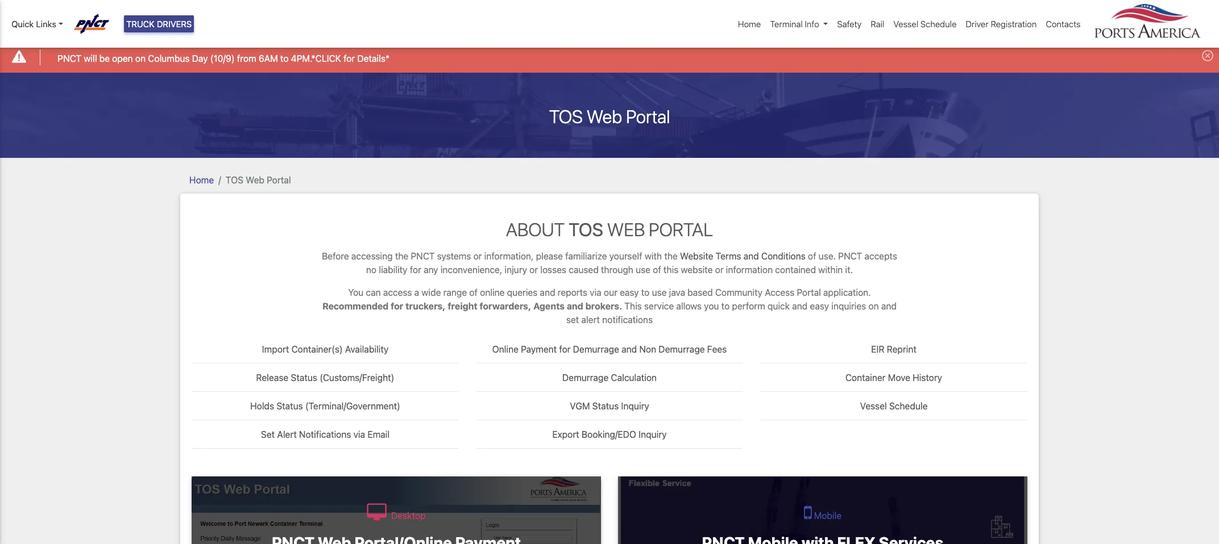 Task type: describe. For each thing, give the bounding box(es) containing it.
truckers,
[[406, 301, 446, 312]]

brokers.
[[586, 301, 622, 312]]

export
[[552, 430, 579, 440]]

safety link
[[833, 13, 866, 35]]

terminal info link
[[766, 13, 833, 35]]

alert
[[581, 315, 600, 325]]

for inside alert
[[344, 53, 355, 63]]

registration
[[991, 19, 1037, 29]]

demurrage up vgm
[[562, 373, 609, 383]]

and left non
[[622, 345, 637, 355]]

move
[[888, 373, 910, 383]]

pnct inside of use. pnct accepts no liability for any inconvenience, injury or losses caused through use of this website or information contained within it.
[[838, 251, 862, 262]]

1 vertical spatial tos web portal
[[226, 175, 291, 185]]

1 horizontal spatial home
[[738, 19, 761, 29]]

contacts
[[1046, 19, 1081, 29]]

desktop
[[389, 511, 426, 521]]

portal inside you can access a wide range of online queries and reports via our easy to use java based community access portal application. recommended for truckers, freight forwarders, agents and brokers.
[[797, 288, 821, 298]]

this
[[664, 265, 679, 275]]

0 vertical spatial vessel schedule
[[894, 19, 957, 29]]

you can access a wide range of online queries and reports via our easy to use java based community access portal application. recommended for truckers, freight forwarders, agents and brokers.
[[323, 288, 871, 312]]

set
[[261, 430, 275, 440]]

container
[[846, 373, 886, 383]]

to inside this service allows you to perform quick and easy inquiries on and set alert notifications
[[721, 301, 730, 312]]

1 vertical spatial web
[[246, 175, 264, 185]]

truck
[[126, 19, 155, 29]]

eir reprint
[[871, 345, 917, 355]]

information
[[726, 265, 773, 275]]

import
[[262, 345, 289, 355]]

4pm.*click
[[291, 53, 341, 63]]

info
[[805, 19, 819, 29]]

export booking/edo inquiry
[[552, 430, 667, 440]]

conditions
[[761, 251, 806, 262]]

rail link
[[866, 13, 889, 35]]

release
[[256, 373, 288, 383]]

queries
[[507, 288, 538, 298]]

day
[[192, 53, 208, 63]]

payment
[[521, 345, 557, 355]]

it.
[[845, 265, 853, 275]]

status for vgm
[[592, 401, 619, 412]]

0 vertical spatial tos web portal
[[549, 106, 670, 127]]

truck drivers link
[[124, 15, 194, 33]]

injury
[[505, 265, 527, 275]]

2 horizontal spatial or
[[715, 265, 724, 275]]

online
[[492, 345, 519, 355]]

0 vertical spatial home link
[[734, 13, 766, 35]]

quick
[[768, 301, 790, 312]]

and right quick
[[792, 301, 808, 312]]

holds status (terminal/government)
[[250, 401, 400, 412]]

reprint
[[887, 345, 917, 355]]

quick
[[11, 19, 34, 29]]

on inside this service allows you to perform quick and easy inquiries on and set alert notifications
[[869, 301, 879, 312]]

vessel schedule link
[[889, 13, 961, 35]]

and up agents
[[540, 288, 555, 298]]

(customs/freight)
[[320, 373, 394, 383]]

our
[[604, 288, 618, 298]]

email
[[368, 430, 390, 440]]

demurrage right non
[[659, 345, 705, 355]]

agents
[[533, 301, 565, 312]]

pnct will be open on columbus day (10/9) from 6am to 4pm.*click for details* alert
[[0, 42, 1219, 73]]

vgm status inquiry
[[570, 401, 649, 412]]

quick links link
[[11, 18, 63, 30]]

quick links
[[11, 19, 56, 29]]

demurrage calculation
[[562, 373, 657, 383]]

easy inside you can access a wide range of online queries and reports via our easy to use java based community access portal application. recommended for truckers, freight forwarders, agents and brokers.
[[620, 288, 639, 298]]

inquiry for vgm status inquiry
[[621, 401, 649, 412]]

inquiry for export booking/edo inquiry
[[639, 430, 667, 440]]

calculation
[[611, 373, 657, 383]]

vgm
[[570, 401, 590, 412]]

(10/9)
[[210, 53, 235, 63]]

caused
[[569, 265, 599, 275]]

use inside you can access a wide range of online queries and reports via our easy to use java based community access portal application. recommended for truckers, freight forwarders, agents and brokers.
[[652, 288, 667, 298]]

before accessing the pnct systems or information, please familiarize yourself with the website terms and conditions
[[322, 251, 806, 262]]

for inside you can access a wide range of online queries and reports via our easy to use java based community access portal application. recommended for truckers, freight forwarders, agents and brokers.
[[391, 301, 403, 312]]

terminal info
[[770, 19, 819, 29]]

reports
[[558, 288, 587, 298]]

to inside you can access a wide range of online queries and reports via our easy to use java based community access portal application. recommended for truckers, freight forwarders, agents and brokers.
[[641, 288, 650, 298]]

history
[[913, 373, 942, 383]]

losses
[[540, 265, 566, 275]]

online
[[480, 288, 505, 298]]

information,
[[484, 251, 534, 262]]

booking/edo
[[582, 430, 636, 440]]

any
[[424, 265, 438, 275]]

website terms and conditions link
[[680, 251, 806, 262]]

1 vertical spatial vessel schedule
[[860, 401, 928, 412]]

yourself
[[609, 251, 642, 262]]

within
[[818, 265, 843, 275]]

truck drivers
[[126, 19, 192, 29]]

on inside alert
[[135, 53, 146, 63]]

1 horizontal spatial of
[[653, 265, 661, 275]]

of inside you can access a wide range of online queries and reports via our easy to use java based community access portal application. recommended for truckers, freight forwarders, agents and brokers.
[[469, 288, 478, 298]]

accessing
[[351, 251, 393, 262]]

status for holds
[[277, 401, 303, 412]]

2 vertical spatial web
[[607, 219, 645, 240]]

community
[[715, 288, 763, 298]]

systems
[[437, 251, 471, 262]]

website
[[681, 265, 713, 275]]

1 vertical spatial vessel
[[860, 401, 887, 412]]

pnct will be open on columbus day (10/9) from 6am to 4pm.*click for details* link
[[58, 52, 390, 65]]



Task type: vqa. For each thing, say whether or not it's contained in the screenshot.
(customs/freight)
yes



Task type: locate. For each thing, give the bounding box(es) containing it.
schedule down move
[[889, 401, 928, 412]]

this service allows you to perform quick and easy inquiries on and set alert notifications
[[566, 301, 897, 325]]

use inside of use. pnct accepts no liability for any inconvenience, injury or losses caused through use of this website or information contained within it.
[[636, 265, 651, 275]]

1 horizontal spatial to
[[641, 288, 650, 298]]

2 the from the left
[[664, 251, 678, 262]]

columbus
[[148, 53, 190, 63]]

(terminal/government)
[[305, 401, 400, 412]]

for left any
[[410, 265, 421, 275]]

and up information
[[744, 251, 759, 262]]

home link
[[734, 13, 766, 35], [189, 175, 214, 185]]

use down with
[[636, 265, 651, 275]]

1 horizontal spatial the
[[664, 251, 678, 262]]

1 horizontal spatial or
[[530, 265, 538, 275]]

open
[[112, 53, 133, 63]]

accepts
[[865, 251, 897, 262]]

or up the inconvenience,
[[473, 251, 482, 262]]

vessel schedule down container move history on the right of the page
[[860, 401, 928, 412]]

schedule left driver at the top of the page
[[921, 19, 957, 29]]

for right "payment"
[[559, 345, 571, 355]]

contained
[[775, 265, 816, 275]]

links
[[36, 19, 56, 29]]

1 vertical spatial easy
[[810, 301, 829, 312]]

inquiries
[[832, 301, 866, 312]]

easy inside this service allows you to perform quick and easy inquiries on and set alert notifications
[[810, 301, 829, 312]]

import container(s) availability
[[262, 345, 389, 355]]

1 vertical spatial via
[[354, 430, 365, 440]]

home
[[738, 19, 761, 29], [189, 175, 214, 185]]

the up the liability
[[395, 251, 408, 262]]

1 horizontal spatial use
[[652, 288, 667, 298]]

notifications
[[602, 315, 653, 325]]

to inside the pnct will be open on columbus day (10/9) from 6am to 4pm.*click for details* link
[[280, 53, 289, 63]]

0 vertical spatial easy
[[620, 288, 639, 298]]

1 horizontal spatial tos web portal
[[549, 106, 670, 127]]

0 horizontal spatial of
[[469, 288, 478, 298]]

to right the '6am'
[[280, 53, 289, 63]]

1 vertical spatial use
[[652, 288, 667, 298]]

1 the from the left
[[395, 251, 408, 262]]

0 vertical spatial inquiry
[[621, 401, 649, 412]]

0 horizontal spatial home link
[[189, 175, 214, 185]]

use.
[[819, 251, 836, 262]]

0 vertical spatial tos
[[549, 106, 583, 127]]

release status (customs/freight)
[[256, 373, 394, 383]]

0 horizontal spatial or
[[473, 251, 482, 262]]

0 horizontal spatial the
[[395, 251, 408, 262]]

about tos web portal
[[506, 219, 713, 240]]

1 vertical spatial home
[[189, 175, 214, 185]]

before
[[322, 251, 349, 262]]

0 horizontal spatial tos web portal
[[226, 175, 291, 185]]

easy left 'inquiries'
[[810, 301, 829, 312]]

via left our
[[590, 288, 602, 298]]

vessel schedule right rail
[[894, 19, 957, 29]]

web
[[587, 106, 622, 127], [246, 175, 264, 185], [607, 219, 645, 240]]

recommended
[[323, 301, 389, 312]]

vessel inside vessel schedule link
[[894, 19, 919, 29]]

2 horizontal spatial to
[[721, 301, 730, 312]]

easy
[[620, 288, 639, 298], [810, 301, 829, 312]]

you
[[704, 301, 719, 312]]

0 horizontal spatial to
[[280, 53, 289, 63]]

notifications
[[299, 430, 351, 440]]

0 vertical spatial web
[[587, 106, 622, 127]]

of up freight
[[469, 288, 478, 298]]

service
[[644, 301, 674, 312]]

rail
[[871, 19, 884, 29]]

the
[[395, 251, 408, 262], [664, 251, 678, 262]]

of
[[808, 251, 816, 262], [653, 265, 661, 275], [469, 288, 478, 298]]

0 vertical spatial on
[[135, 53, 146, 63]]

drivers
[[157, 19, 192, 29]]

a
[[414, 288, 419, 298]]

0 horizontal spatial home
[[189, 175, 214, 185]]

alert
[[277, 430, 297, 440]]

easy up this
[[620, 288, 639, 298]]

or down the terms
[[715, 265, 724, 275]]

1 horizontal spatial vessel
[[894, 19, 919, 29]]

portal
[[626, 106, 670, 127], [267, 175, 291, 185], [649, 219, 713, 240], [797, 288, 821, 298]]

or right injury
[[530, 265, 538, 275]]

0 vertical spatial use
[[636, 265, 651, 275]]

1 horizontal spatial pnct
[[411, 251, 435, 262]]

based
[[688, 288, 713, 298]]

for down access
[[391, 301, 403, 312]]

vessel down container on the right of page
[[860, 401, 887, 412]]

can
[[366, 288, 381, 298]]

application.
[[823, 288, 871, 298]]

java
[[669, 288, 685, 298]]

1 vertical spatial home link
[[189, 175, 214, 185]]

2 vertical spatial of
[[469, 288, 478, 298]]

pnct up it.
[[838, 251, 862, 262]]

or
[[473, 251, 482, 262], [530, 265, 538, 275], [715, 265, 724, 275]]

1 vertical spatial of
[[653, 265, 661, 275]]

freight
[[448, 301, 478, 312]]

1 horizontal spatial via
[[590, 288, 602, 298]]

the up 'this'
[[664, 251, 678, 262]]

1 vertical spatial on
[[869, 301, 879, 312]]

inquiry
[[621, 401, 649, 412], [639, 430, 667, 440]]

set alert notifications via email
[[261, 430, 390, 440]]

via inside you can access a wide range of online queries and reports via our easy to use java based community access portal application. recommended for truckers, freight forwarders, agents and brokers.
[[590, 288, 602, 298]]

mobile
[[814, 511, 842, 521]]

of use. pnct accepts no liability for any inconvenience, injury or losses caused through use of this website or information contained within it.
[[366, 251, 897, 275]]

on right 'inquiries'
[[869, 301, 879, 312]]

inquiry right booking/edo
[[639, 430, 667, 440]]

use
[[636, 265, 651, 275], [652, 288, 667, 298]]

1 vertical spatial schedule
[[889, 401, 928, 412]]

0 horizontal spatial easy
[[620, 288, 639, 298]]

to right you on the right of the page
[[721, 301, 730, 312]]

pnct will be open on columbus day (10/9) from 6am to 4pm.*click for details*
[[58, 53, 390, 63]]

0 vertical spatial via
[[590, 288, 602, 298]]

1 vertical spatial to
[[641, 288, 650, 298]]

0 horizontal spatial pnct
[[58, 53, 81, 63]]

website
[[680, 251, 713, 262]]

vessel
[[894, 19, 919, 29], [860, 401, 887, 412]]

will
[[84, 53, 97, 63]]

on
[[135, 53, 146, 63], [869, 301, 879, 312]]

no
[[366, 265, 377, 275]]

of left use.
[[808, 251, 816, 262]]

1 vertical spatial tos
[[226, 175, 243, 185]]

inconvenience,
[[441, 265, 502, 275]]

via
[[590, 288, 602, 298], [354, 430, 365, 440]]

1 vertical spatial inquiry
[[639, 430, 667, 440]]

0 horizontal spatial via
[[354, 430, 365, 440]]

non
[[639, 345, 656, 355]]

inquiry down calculation
[[621, 401, 649, 412]]

pnct inside alert
[[58, 53, 81, 63]]

of left 'this'
[[653, 265, 661, 275]]

vessel right rail
[[894, 19, 919, 29]]

status right vgm
[[592, 401, 619, 412]]

to up this
[[641, 288, 650, 298]]

2 horizontal spatial pnct
[[838, 251, 862, 262]]

status right holds
[[277, 401, 303, 412]]

fees
[[707, 345, 727, 355]]

and right 'inquiries'
[[881, 301, 897, 312]]

and up set on the left
[[567, 301, 583, 312]]

terms
[[716, 251, 741, 262]]

this
[[624, 301, 642, 312]]

tos web portal
[[549, 106, 670, 127], [226, 175, 291, 185]]

0 vertical spatial schedule
[[921, 19, 957, 29]]

0 horizontal spatial vessel
[[860, 401, 887, 412]]

0 horizontal spatial use
[[636, 265, 651, 275]]

0 vertical spatial home
[[738, 19, 761, 29]]

on right the "open"
[[135, 53, 146, 63]]

use up service
[[652, 288, 667, 298]]

pnct left will
[[58, 53, 81, 63]]

about
[[506, 219, 565, 240]]

via left email
[[354, 430, 365, 440]]

0 vertical spatial to
[[280, 53, 289, 63]]

2 vertical spatial tos
[[569, 219, 603, 240]]

pnct up any
[[411, 251, 435, 262]]

holds
[[250, 401, 274, 412]]

close image
[[1202, 50, 1214, 62]]

status for release
[[291, 373, 317, 383]]

0 horizontal spatial on
[[135, 53, 146, 63]]

pnct
[[58, 53, 81, 63], [411, 251, 435, 262], [838, 251, 862, 262]]

demurrage down alert
[[573, 345, 619, 355]]

status down container(s)
[[291, 373, 317, 383]]

forwarders,
[[480, 301, 531, 312]]

details*
[[357, 53, 390, 63]]

0 vertical spatial of
[[808, 251, 816, 262]]

for left details*
[[344, 53, 355, 63]]

1 horizontal spatial on
[[869, 301, 879, 312]]

0 vertical spatial vessel
[[894, 19, 919, 29]]

container move history
[[846, 373, 942, 383]]

driver
[[966, 19, 989, 29]]

familiarize
[[565, 251, 607, 262]]

from
[[237, 53, 256, 63]]

eir
[[871, 345, 885, 355]]

for inside of use. pnct accepts no liability for any inconvenience, injury or losses caused through use of this website or information contained within it.
[[410, 265, 421, 275]]

allows
[[676, 301, 702, 312]]

with
[[645, 251, 662, 262]]

1 horizontal spatial home link
[[734, 13, 766, 35]]

2 horizontal spatial of
[[808, 251, 816, 262]]

2 vertical spatial to
[[721, 301, 730, 312]]

driver registration
[[966, 19, 1037, 29]]

1 horizontal spatial easy
[[810, 301, 829, 312]]

container(s)
[[291, 345, 343, 355]]

for
[[344, 53, 355, 63], [410, 265, 421, 275], [391, 301, 403, 312], [559, 345, 571, 355]]

terminal
[[770, 19, 803, 29]]



